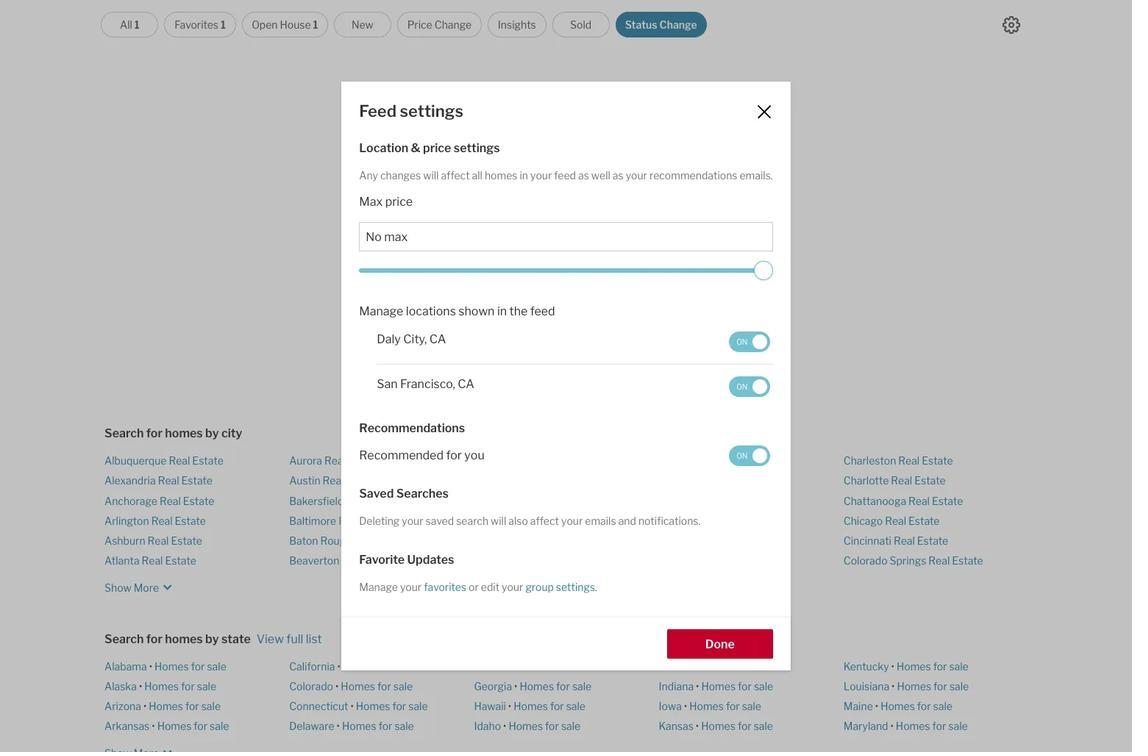 Task type: describe. For each thing, give the bounding box(es) containing it.
homes for delaware
[[342, 721, 376, 733]]

• for indiana
[[696, 680, 699, 693]]

real for atlanta real estate
[[142, 555, 163, 567]]

deleting your saved search will also affect your emails and notifications.
[[359, 515, 701, 528]]

delaware • homes for sale
[[289, 721, 414, 733]]

homes for sale link for louisiana • homes for sale
[[897, 680, 969, 693]]

boise real estate
[[474, 515, 558, 527]]

boise
[[474, 515, 501, 527]]

your right well
[[626, 169, 647, 182]]

your right edit
[[502, 581, 523, 594]]

your down 'favorite updates'
[[400, 581, 422, 594]]

cincinnati real estate link
[[844, 535, 949, 547]]

saved
[[359, 487, 394, 501]]

sale for florida • homes for sale
[[567, 660, 587, 673]]

status change
[[625, 18, 697, 31]]

done button
[[667, 630, 773, 659]]

alaska • homes for sale
[[104, 680, 216, 693]]

0 vertical spatial by
[[514, 252, 527, 266]]

for for kansas • homes for sale
[[738, 721, 752, 733]]

anchorage real estate link
[[104, 495, 214, 507]]

chattanooga real estate link
[[844, 495, 963, 507]]

real for ashburn real estate
[[148, 535, 169, 547]]

homes for sale link for alabama • homes for sale
[[155, 660, 226, 673]]

insights
[[498, 18, 536, 31]]

New radio
[[334, 12, 391, 38]]

full
[[286, 632, 303, 646]]

sale for delaware • homes for sale
[[395, 721, 414, 733]]

bowie
[[659, 455, 689, 467]]

real for burlington real estate
[[711, 515, 733, 527]]

locations
[[406, 305, 456, 319]]

real for baltimore real estate
[[339, 515, 360, 527]]

view full list link
[[257, 632, 322, 646]]

arlington
[[104, 515, 149, 527]]

1 as from the left
[[578, 169, 589, 182]]

aurora real estate
[[289, 455, 379, 467]]

recommendations
[[650, 169, 738, 182]]

Status Change radio
[[616, 12, 707, 38]]

homes for sale link for illinois • homes for sale
[[697, 660, 769, 673]]

homes for colorado
[[341, 680, 375, 693]]

estate for chicago real estate
[[909, 515, 940, 527]]

baltimore real estate
[[289, 515, 393, 527]]

• for florida
[[509, 660, 513, 673]]

homes for connecticut
[[356, 700, 390, 713]]

hawaii
[[474, 700, 506, 713]]

homes for illinois
[[697, 660, 731, 673]]

springs
[[890, 555, 927, 567]]

sale for kansas • homes for sale
[[754, 721, 773, 733]]

estate for cincinnati real estate
[[917, 535, 949, 547]]

price change
[[407, 18, 472, 31]]

&
[[411, 141, 421, 155]]

homes for maine
[[881, 700, 915, 713]]

shown
[[459, 305, 495, 319]]

sale for louisiana • homes for sale
[[950, 680, 969, 693]]

bakersfield
[[289, 495, 344, 507]]

anchorage real estate
[[104, 495, 214, 507]]

price
[[407, 18, 432, 31]]

• for california
[[337, 660, 341, 673]]

kentucky • homes for sale
[[844, 660, 969, 673]]

0 horizontal spatial price
[[385, 195, 413, 209]]

california
[[289, 660, 335, 673]]

recommended
[[359, 449, 444, 463]]

manage your favorites or edit your group settings.
[[359, 581, 597, 594]]

0 vertical spatial feed
[[554, 169, 576, 182]]

2 as from the left
[[613, 169, 624, 182]]

for for kentucky • homes for sale
[[933, 660, 947, 673]]

cincinnati real estate
[[844, 535, 949, 547]]

searches
[[396, 487, 449, 501]]

start building your feed by saving searches and favoriting homes.
[[383, 252, 738, 266]]

any changes will affect all homes in your feed as well as your recommendations emails.
[[359, 169, 773, 182]]

show more link
[[104, 574, 177, 596]]

san
[[377, 378, 398, 392]]

homes for sale link for alaska • homes for sale
[[144, 680, 216, 693]]

estate for bowie real estate
[[715, 455, 746, 467]]

estate for ashburn real estate
[[171, 535, 202, 547]]

real down deleting
[[354, 535, 375, 547]]

more
[[134, 582, 159, 594]]

for for idaho • homes for sale
[[545, 721, 559, 733]]

aurora real estate link
[[289, 455, 379, 467]]

louisiana • homes for sale
[[844, 680, 969, 693]]

• for maine
[[875, 700, 879, 713]]

for for connecticut • homes for sale
[[393, 700, 406, 713]]

for for delaware • homes for sale
[[379, 721, 392, 733]]

atlanta
[[104, 555, 139, 567]]

estate for albuquerque real estate
[[192, 455, 224, 467]]

• for illinois
[[691, 660, 695, 673]]

bend
[[474, 455, 500, 467]]

charlotte real estate
[[844, 475, 946, 487]]

Favorites radio
[[164, 12, 236, 38]]

hawaii • homes for sale
[[474, 700, 586, 713]]

real for albuquerque real estate
[[169, 455, 190, 467]]

for for colorado • homes for sale
[[377, 680, 391, 693]]

homes for alaska
[[144, 680, 179, 693]]

homes for sale link for kentucky • homes for sale
[[897, 660, 969, 673]]

option group containing all
[[101, 12, 707, 38]]

real for bakersfield real estate
[[346, 495, 367, 507]]

homes for georgia
[[520, 680, 554, 693]]

feed settings
[[359, 102, 464, 121]]

estate for alexandria real estate
[[181, 475, 213, 487]]

connecticut • homes for sale
[[289, 700, 428, 713]]

notifications.
[[639, 515, 701, 528]]

• for iowa
[[684, 700, 687, 713]]

1 vertical spatial settings
[[454, 141, 500, 155]]

florida • homes for sale
[[474, 660, 587, 673]]

search for search for homes by state view full list
[[104, 632, 144, 646]]

estate for arlington real estate
[[175, 515, 206, 527]]

estate for beaverton real estate
[[365, 555, 396, 567]]

for left you
[[446, 449, 462, 463]]

beaverton real estate link
[[289, 555, 396, 567]]

maine • homes for sale
[[844, 700, 953, 713]]

favorite
[[359, 553, 405, 567]]

• for arkansas
[[152, 721, 155, 733]]

favorites 1
[[175, 18, 226, 31]]

by for state
[[205, 632, 219, 646]]

house
[[280, 18, 311, 31]]

0 vertical spatial settings
[[400, 102, 464, 121]]

homes for sale link for connecticut • homes for sale
[[356, 700, 428, 713]]

homes for indiana
[[702, 680, 736, 693]]

Price Change radio
[[397, 12, 482, 38]]

• for louisiana
[[892, 680, 895, 693]]

maryland
[[844, 721, 888, 733]]

change for status change
[[660, 18, 697, 31]]

1 vertical spatial affect
[[530, 515, 559, 528]]

2 vertical spatial feed
[[530, 305, 555, 319]]

bakersfield real estate link
[[289, 495, 401, 507]]

• for kentucky
[[892, 660, 895, 673]]

florida
[[474, 660, 507, 673]]

rouge
[[320, 535, 352, 547]]

for for alaska • homes for sale
[[181, 680, 195, 693]]

favorites
[[175, 18, 219, 31]]

Street address, city, state, zip search field
[[377, 279, 712, 308]]

chicago real estate link
[[844, 515, 940, 527]]

for for hawaii • homes for sale
[[550, 700, 564, 713]]

Sold radio
[[552, 12, 610, 38]]

real for bend real estate
[[502, 455, 523, 467]]

delaware link
[[289, 721, 334, 733]]

homes for sale link for idaho • homes for sale
[[509, 721, 581, 733]]

sale for alaska • homes for sale
[[197, 680, 216, 693]]

homes for sale link for delaware • homes for sale
[[342, 721, 414, 733]]

• for arizona
[[143, 700, 147, 713]]

ashburn
[[104, 535, 145, 547]]

for for georgia • homes for sale
[[556, 680, 570, 693]]

homes.
[[698, 252, 738, 266]]

burlington real estate
[[659, 515, 766, 527]]

charleston real estate link
[[844, 455, 953, 467]]

1 vertical spatial feed
[[486, 252, 511, 266]]

idaho
[[474, 721, 501, 733]]

manage locations shown in the feed
[[359, 305, 555, 319]]

ashburn real estate link
[[104, 535, 202, 547]]

favorites
[[424, 581, 467, 594]]

sale for colorado • homes for sale
[[394, 680, 413, 693]]

colorado for colorado • homes for sale
[[289, 680, 333, 693]]

homes for sale link for georgia • homes for sale
[[520, 680, 592, 693]]

real for charlotte real estate
[[891, 475, 913, 487]]

open house 1
[[252, 18, 318, 31]]

favorite updates
[[359, 553, 454, 567]]

colorado springs real estate link
[[844, 555, 984, 567]]

ashburn real estate
[[104, 535, 202, 547]]

done
[[706, 638, 735, 652]]

illinois link
[[659, 660, 689, 673]]

real for austin real estate
[[323, 475, 344, 487]]

edit
[[481, 581, 500, 594]]



Task type: locate. For each thing, give the bounding box(es) containing it.
for up delaware • homes for sale
[[393, 700, 406, 713]]

for up colorado • homes for sale
[[379, 660, 393, 673]]

for down louisiana • homes for sale
[[917, 700, 931, 713]]

by for city
[[205, 427, 219, 441]]

colorado
[[844, 555, 888, 567], [289, 680, 333, 693]]

illinois
[[659, 660, 689, 673]]

homes for sale link down indiana • homes for sale
[[690, 700, 762, 713]]

estate for baltimore real estate
[[362, 515, 393, 527]]

0 vertical spatial ca
[[430, 333, 446, 347]]

bend real estate link
[[474, 455, 556, 467]]

homes up maryland • homes for sale on the right bottom
[[881, 700, 915, 713]]

change inside status change 'radio'
[[660, 18, 697, 31]]

homes for sale link up louisiana • homes for sale
[[897, 660, 969, 673]]

idaho • homes for sale
[[474, 721, 581, 733]]

• for colorado
[[336, 680, 339, 693]]

burlington
[[659, 515, 709, 527]]

• down california • homes for sale
[[336, 680, 339, 693]]

for for louisiana • homes for sale
[[934, 680, 948, 693]]

and right searches
[[620, 252, 640, 266]]

price right &
[[423, 141, 451, 155]]

0 horizontal spatial colorado
[[289, 680, 333, 693]]

your left saved
[[402, 515, 423, 528]]

Open House radio
[[242, 12, 328, 38]]

0 vertical spatial price
[[423, 141, 451, 155]]

• right iowa
[[684, 700, 687, 713]]

charlotte real estate link
[[844, 475, 946, 487]]

• for idaho
[[503, 721, 507, 733]]

alexandria real estate link
[[104, 475, 213, 487]]

bend real estate
[[474, 455, 556, 467]]

also
[[509, 515, 528, 528]]

colorado • homes for sale
[[289, 680, 413, 693]]

0 horizontal spatial will
[[423, 169, 439, 182]]

settings up location & price settings
[[400, 102, 464, 121]]

•
[[149, 660, 152, 673], [337, 660, 341, 673], [509, 660, 513, 673], [691, 660, 695, 673], [892, 660, 895, 673], [139, 680, 142, 693], [336, 680, 339, 693], [514, 680, 518, 693], [696, 680, 699, 693], [892, 680, 895, 693], [143, 700, 147, 713], [351, 700, 354, 713], [508, 700, 512, 713], [684, 700, 687, 713], [875, 700, 879, 713], [152, 721, 155, 733], [337, 721, 340, 733], [503, 721, 507, 733], [696, 721, 699, 733], [891, 721, 894, 733]]

1 horizontal spatial colorado
[[844, 555, 888, 567]]

sale down hawaii • homes for sale at the bottom of the page
[[561, 721, 581, 733]]

homes for iowa
[[690, 700, 724, 713]]

feed left saving
[[486, 252, 511, 266]]

in left the
[[497, 305, 507, 319]]

your right building
[[459, 252, 484, 266]]

0 horizontal spatial affect
[[441, 169, 470, 182]]

arizona
[[104, 700, 141, 713]]

your
[[531, 169, 552, 182], [626, 169, 647, 182], [459, 252, 484, 266], [402, 515, 423, 528], [561, 515, 583, 528], [400, 581, 422, 594], [502, 581, 523, 594]]

homes up colorado • homes for sale
[[343, 660, 377, 673]]

aurora
[[289, 455, 322, 467]]

idaho link
[[474, 721, 501, 733]]

real
[[169, 455, 190, 467], [325, 455, 346, 467], [502, 455, 523, 467], [691, 455, 712, 467], [899, 455, 920, 467], [158, 475, 179, 487], [323, 475, 344, 487], [891, 475, 913, 487], [160, 495, 181, 507], [346, 495, 367, 507], [909, 495, 930, 507], [151, 515, 173, 527], [339, 515, 360, 527], [503, 515, 525, 527], [711, 515, 733, 527], [885, 515, 907, 527], [148, 535, 169, 547], [354, 535, 375, 547], [894, 535, 915, 547], [142, 555, 163, 567], [342, 555, 363, 567], [929, 555, 950, 567]]

open
[[252, 18, 278, 31]]

cincinnati
[[844, 535, 892, 547]]

estate for boise real estate
[[527, 515, 558, 527]]

real up baltimore real estate link
[[346, 495, 367, 507]]

sale for alabama • homes for sale
[[207, 660, 226, 673]]

sale for iowa • homes for sale
[[742, 700, 762, 713]]

for for maine • homes for sale
[[917, 700, 931, 713]]

homes up arizona • homes for sale
[[144, 680, 179, 693]]

connecticut link
[[289, 700, 348, 713]]

homes up the arkansas • homes for sale
[[149, 700, 183, 713]]

homes for sale link for indiana • homes for sale
[[702, 680, 773, 693]]

sale down the alabama • homes for sale
[[197, 680, 216, 693]]

0 horizontal spatial in
[[497, 305, 507, 319]]

estate for chattanooga real estate
[[932, 495, 963, 507]]

arkansas
[[104, 721, 150, 733]]

1 for all 1
[[135, 18, 140, 31]]

california link
[[289, 660, 335, 673]]

list
[[306, 632, 322, 646]]

for down the florida • homes for sale
[[556, 680, 570, 693]]

0 vertical spatial in
[[520, 169, 528, 182]]

1 inside open house option
[[313, 18, 318, 31]]

real for chattanooga real estate
[[909, 495, 930, 507]]

• right 'florida' link
[[509, 660, 513, 673]]

homes for sale link up the georgia • homes for sale
[[515, 660, 587, 673]]

sale for georgia • homes for sale
[[572, 680, 592, 693]]

1 vertical spatial price
[[385, 195, 413, 209]]

1 vertical spatial search
[[104, 632, 144, 646]]

• up colorado • homes for sale
[[337, 660, 341, 673]]

0 horizontal spatial as
[[578, 169, 589, 182]]

homes for sale link for california • homes for sale
[[343, 660, 415, 673]]

kansas link
[[659, 721, 694, 733]]

location
[[359, 141, 409, 155]]

1 horizontal spatial affect
[[530, 515, 559, 528]]

charlotte
[[844, 475, 889, 487]]

city,
[[403, 333, 427, 347]]

ca for san francisco, ca
[[458, 378, 474, 392]]

real for bowie real estate
[[691, 455, 712, 467]]

changes
[[380, 169, 421, 182]]

for down connecticut • homes for sale
[[379, 721, 392, 733]]

0 vertical spatial and
[[620, 252, 640, 266]]

homes for hawaii
[[514, 700, 548, 713]]

Max price input text field
[[366, 231, 767, 245]]

estate for bakersfield real estate
[[370, 495, 401, 507]]

search
[[104, 427, 144, 441], [104, 632, 144, 646]]

max price
[[359, 195, 413, 209]]

estate for burlington real estate
[[735, 515, 766, 527]]

homes for louisiana
[[897, 680, 932, 693]]

san francisco, ca
[[377, 378, 474, 392]]

sale for maryland • homes for sale
[[949, 721, 968, 733]]

max
[[359, 195, 383, 209]]

manage for manage your favorites or edit your group settings.
[[359, 581, 398, 594]]

sale down louisiana • homes for sale
[[933, 700, 953, 713]]

1 vertical spatial homes
[[165, 427, 203, 441]]

homes up the kansas • homes for sale
[[690, 700, 724, 713]]

for for arkansas • homes for sale
[[194, 721, 208, 733]]

new
[[352, 18, 374, 31]]

for for alabama • homes for sale
[[191, 660, 205, 673]]

1 vertical spatial in
[[497, 305, 507, 319]]

2 manage from the top
[[359, 581, 398, 594]]

for for florida • homes for sale
[[551, 660, 565, 673]]

homes down maine • homes for sale
[[896, 721, 930, 733]]

1 right all at left top
[[135, 18, 140, 31]]

homes for sale link down iowa • homes for sale
[[701, 721, 773, 733]]

• for kansas
[[696, 721, 699, 733]]

status
[[625, 18, 658, 31]]

sale down indiana • homes for sale
[[742, 700, 762, 713]]

for for maryland • homes for sale
[[933, 721, 946, 733]]

search
[[456, 515, 489, 528]]

start
[[383, 252, 411, 266]]

sale for california • homes for sale
[[395, 660, 415, 673]]

alexandria
[[104, 475, 156, 487]]

affect right also on the left bottom
[[530, 515, 559, 528]]

homes up indiana • homes for sale
[[697, 660, 731, 673]]

• right hawaii link on the left bottom of the page
[[508, 700, 512, 713]]

for down iowa • homes for sale
[[738, 721, 752, 733]]

sale up the georgia • homes for sale
[[567, 660, 587, 673]]

homes up alaska • homes for sale
[[155, 660, 189, 673]]

homes for california
[[343, 660, 377, 673]]

homes for sale link for kansas • homes for sale
[[701, 721, 773, 733]]

• up louisiana • homes for sale
[[892, 660, 895, 673]]

for down arizona • homes for sale
[[194, 721, 208, 733]]

1
[[135, 18, 140, 31], [221, 18, 226, 31], [313, 18, 318, 31]]

real right bowie
[[691, 455, 712, 467]]

alaska link
[[104, 680, 137, 693]]

real down ashburn real estate link
[[142, 555, 163, 567]]

homes for state
[[165, 632, 203, 646]]

iowa • homes for sale
[[659, 700, 762, 713]]

2 vertical spatial homes
[[165, 632, 203, 646]]

homes for sale link for florida • homes for sale
[[515, 660, 587, 673]]

Insights radio
[[488, 12, 546, 38]]

1 horizontal spatial 1
[[221, 18, 226, 31]]

real for aurora real estate
[[325, 455, 346, 467]]

All radio
[[101, 12, 158, 38]]

colorado down the california link at the left of the page
[[289, 680, 333, 693]]

colorado down cincinnati at the bottom right
[[844, 555, 888, 567]]

delaware
[[289, 721, 334, 733]]

2 search from the top
[[104, 632, 144, 646]]

manage for manage locations shown in the feed
[[359, 305, 404, 319]]

• for delaware
[[337, 721, 340, 733]]

colorado link
[[289, 680, 333, 693]]

homes for idaho
[[509, 721, 543, 733]]

ca for daly city, ca
[[430, 333, 446, 347]]

sale down the done button
[[749, 660, 769, 673]]

1 change from the left
[[435, 18, 472, 31]]

• up maine • homes for sale
[[892, 680, 895, 693]]

1 horizontal spatial in
[[520, 169, 528, 182]]

updates
[[407, 553, 454, 567]]

homes for kentucky
[[897, 660, 931, 673]]

for down maine • homes for sale
[[933, 721, 946, 733]]

saved
[[426, 515, 454, 528]]

all
[[472, 169, 483, 182]]

feed
[[359, 102, 397, 121]]

2 1 from the left
[[221, 18, 226, 31]]

real down charlotte real estate link
[[909, 495, 930, 507]]

sale for connecticut • homes for sale
[[409, 700, 428, 713]]

arizona • homes for sale
[[104, 700, 221, 713]]

albuquerque real estate link
[[104, 455, 224, 467]]

real right 'springs'
[[929, 555, 950, 567]]

settings
[[400, 102, 464, 121], [454, 141, 500, 155]]

will left also on the left bottom
[[491, 515, 506, 528]]

1 vertical spatial by
[[205, 427, 219, 441]]

real down search for homes by city
[[169, 455, 190, 467]]

location & price settings
[[359, 141, 500, 155]]

sale for arizona • homes for sale
[[201, 700, 221, 713]]

• for alaska
[[139, 680, 142, 693]]

for for arizona • homes for sale
[[185, 700, 199, 713]]

for down illinois • homes for sale
[[738, 680, 752, 693]]

all 1
[[120, 18, 140, 31]]

for for indiana • homes for sale
[[738, 680, 752, 693]]

baltimore real estate link
[[289, 515, 393, 527]]

1 horizontal spatial change
[[660, 18, 697, 31]]

for down kentucky • homes for sale
[[934, 680, 948, 693]]

sale down arizona • homes for sale
[[210, 721, 229, 733]]

1 horizontal spatial price
[[423, 141, 451, 155]]

search up the alabama
[[104, 632, 144, 646]]

in right all
[[520, 169, 528, 182]]

for up the arkansas • homes for sale
[[185, 700, 199, 713]]

1 inside "all" option
[[135, 18, 140, 31]]

for down indiana • homes for sale
[[726, 700, 740, 713]]

0 vertical spatial colorado
[[844, 555, 888, 567]]

homes for sale link for maine • homes for sale
[[881, 700, 953, 713]]

price
[[423, 141, 451, 155], [385, 195, 413, 209]]

as left well
[[578, 169, 589, 182]]

feed
[[554, 169, 576, 182], [486, 252, 511, 266], [530, 305, 555, 319]]

homes for alabama
[[155, 660, 189, 673]]

austin
[[289, 475, 321, 487]]

homes for sale link for arizona • homes for sale
[[149, 700, 221, 713]]

maine link
[[844, 700, 873, 713]]

connecticut
[[289, 700, 348, 713]]

alaska
[[104, 680, 137, 693]]

for up the albuquerque real estate
[[146, 427, 163, 441]]

group settings. link
[[523, 581, 597, 594]]

you
[[465, 449, 485, 463]]

real down the albuquerque real estate
[[158, 475, 179, 487]]

1 for favorites 1
[[221, 18, 226, 31]]

2 vertical spatial by
[[205, 632, 219, 646]]

1 vertical spatial ca
[[458, 378, 474, 392]]

sale for indiana • homes for sale
[[754, 680, 773, 693]]

option group
[[101, 12, 707, 38]]

1 vertical spatial manage
[[359, 581, 398, 594]]

homes for sale link for maryland • homes for sale
[[896, 721, 968, 733]]

0 horizontal spatial change
[[435, 18, 472, 31]]

kansas
[[659, 721, 694, 733]]

2 change from the left
[[660, 18, 697, 31]]

homes for arizona
[[149, 700, 183, 713]]

georgia
[[474, 680, 512, 693]]

affect left all
[[441, 169, 470, 182]]

3 1 from the left
[[313, 18, 318, 31]]

for down search for homes by state view full list
[[191, 660, 205, 673]]

2 horizontal spatial 1
[[313, 18, 318, 31]]

homes down arizona • homes for sale
[[157, 721, 192, 733]]

0 vertical spatial homes
[[485, 169, 518, 182]]

homes for sale link down arizona • homes for sale
[[157, 721, 229, 733]]

1 vertical spatial and
[[619, 515, 636, 528]]

• right georgia link
[[514, 680, 518, 693]]

• for alabama
[[149, 660, 152, 673]]

1 manage from the top
[[359, 305, 404, 319]]

1 inside favorites option
[[221, 18, 226, 31]]

0 horizontal spatial ca
[[430, 333, 446, 347]]

sale for idaho • homes for sale
[[561, 721, 581, 733]]

search up albuquerque
[[104, 427, 144, 441]]

homes for city
[[165, 427, 203, 441]]

0 vertical spatial will
[[423, 169, 439, 182]]

homes for sale link down the georgia • homes for sale
[[514, 700, 586, 713]]

for for iowa • homes for sale
[[726, 700, 740, 713]]

for up connecticut • homes for sale
[[377, 680, 391, 693]]

deleting
[[359, 515, 400, 528]]

Max price slider range field
[[359, 261, 773, 281]]

for up louisiana • homes for sale
[[933, 660, 947, 673]]

• right alaska link
[[139, 680, 142, 693]]

1 horizontal spatial ca
[[458, 378, 474, 392]]

sale for maine • homes for sale
[[933, 700, 953, 713]]

charleston real estate
[[844, 455, 953, 467]]

estate for anchorage real estate
[[183, 495, 214, 507]]

change for price change
[[435, 18, 472, 31]]

homes for sale link up connecticut • homes for sale
[[341, 680, 413, 693]]

0 vertical spatial search
[[104, 427, 144, 441]]

homes right all
[[485, 169, 518, 182]]

homes for sale link down search for homes by state view full list
[[155, 660, 226, 673]]

baton rouge real estate
[[289, 535, 409, 547]]

change inside the "price change" radio
[[435, 18, 472, 31]]

homes for maryland
[[896, 721, 930, 733]]

for down the georgia • homes for sale
[[550, 700, 564, 713]]

iowa link
[[659, 700, 682, 713]]

for for california • homes for sale
[[379, 660, 393, 673]]

homes for kansas
[[701, 721, 736, 733]]

estate for austin real estate
[[346, 475, 377, 487]]

homes down illinois • homes for sale
[[702, 680, 736, 693]]

real for beaverton real estate
[[342, 555, 363, 567]]

homes for sale link down hawaii • homes for sale at the bottom of the page
[[509, 721, 581, 733]]

beaverton real estate
[[289, 555, 396, 567]]

california • homes for sale
[[289, 660, 415, 673]]

louisiana
[[844, 680, 890, 693]]

emails
[[585, 515, 616, 528]]

1 search from the top
[[104, 427, 144, 441]]

maine
[[844, 700, 873, 713]]

for up the georgia • homes for sale
[[551, 660, 565, 673]]

recommended for you
[[359, 449, 485, 463]]

sale down the florida • homes for sale
[[572, 680, 592, 693]]

chattanooga real estate
[[844, 495, 963, 507]]

as right well
[[613, 169, 624, 182]]

• up alaska • homes for sale
[[149, 660, 152, 673]]

baton
[[289, 535, 318, 547]]

by left city
[[205, 427, 219, 441]]

real down baton rouge real estate link
[[342, 555, 363, 567]]

homes for sale link
[[155, 660, 226, 673], [343, 660, 415, 673], [515, 660, 587, 673], [697, 660, 769, 673], [897, 660, 969, 673], [144, 680, 216, 693], [341, 680, 413, 693], [520, 680, 592, 693], [702, 680, 773, 693], [897, 680, 969, 693], [149, 700, 221, 713], [356, 700, 428, 713], [514, 700, 586, 713], [690, 700, 762, 713], [881, 700, 953, 713], [157, 721, 229, 733], [342, 721, 414, 733], [509, 721, 581, 733], [701, 721, 773, 733], [896, 721, 968, 733]]

0 vertical spatial affect
[[441, 169, 470, 182]]

homes for sale link down illinois • homes for sale
[[702, 680, 773, 693]]

for for illinois • homes for sale
[[733, 660, 747, 673]]

homes down connecticut • homes for sale
[[342, 721, 376, 733]]

colorado for colorado springs real estate
[[844, 555, 888, 567]]

for up the alabama • homes for sale
[[146, 632, 163, 646]]

alabama link
[[104, 660, 147, 673]]

homes up the albuquerque real estate
[[165, 427, 203, 441]]

homes down the georgia • homes for sale
[[514, 700, 548, 713]]

homes for arkansas
[[157, 721, 192, 733]]

estate for bend real estate
[[525, 455, 556, 467]]

state
[[221, 632, 251, 646]]

1 vertical spatial will
[[491, 515, 506, 528]]

alexandria real estate
[[104, 475, 213, 487]]

sale for kentucky • homes for sale
[[950, 660, 969, 673]]

real for cincinnati real estate
[[894, 535, 915, 547]]

0 vertical spatial manage
[[359, 305, 404, 319]]

• right idaho link
[[503, 721, 507, 733]]

estate for aurora real estate
[[348, 455, 379, 467]]

• down maine • homes for sale
[[891, 721, 894, 733]]

• for hawaii
[[508, 700, 512, 713]]

view
[[257, 632, 284, 646]]

arizona link
[[104, 700, 141, 713]]

price down the changes at the top left
[[385, 195, 413, 209]]

1 1 from the left
[[135, 18, 140, 31]]

manage down favorite
[[359, 581, 398, 594]]

1 vertical spatial colorado
[[289, 680, 333, 693]]

homes up the georgia • homes for sale
[[515, 660, 549, 673]]

• up delaware • homes for sale
[[351, 700, 354, 713]]

1 horizontal spatial as
[[613, 169, 624, 182]]

daly city, ca
[[377, 333, 446, 347]]

0 horizontal spatial 1
[[135, 18, 140, 31]]

1 horizontal spatial will
[[491, 515, 506, 528]]

real for charleston real estate
[[899, 455, 920, 467]]

your left well
[[531, 169, 552, 182]]

iowa
[[659, 700, 682, 713]]

• right illinois link
[[691, 660, 695, 673]]

chicago
[[844, 515, 883, 527]]

your left the emails
[[561, 515, 583, 528]]



Task type: vqa. For each thing, say whether or not it's contained in the screenshot.
the top the most
no



